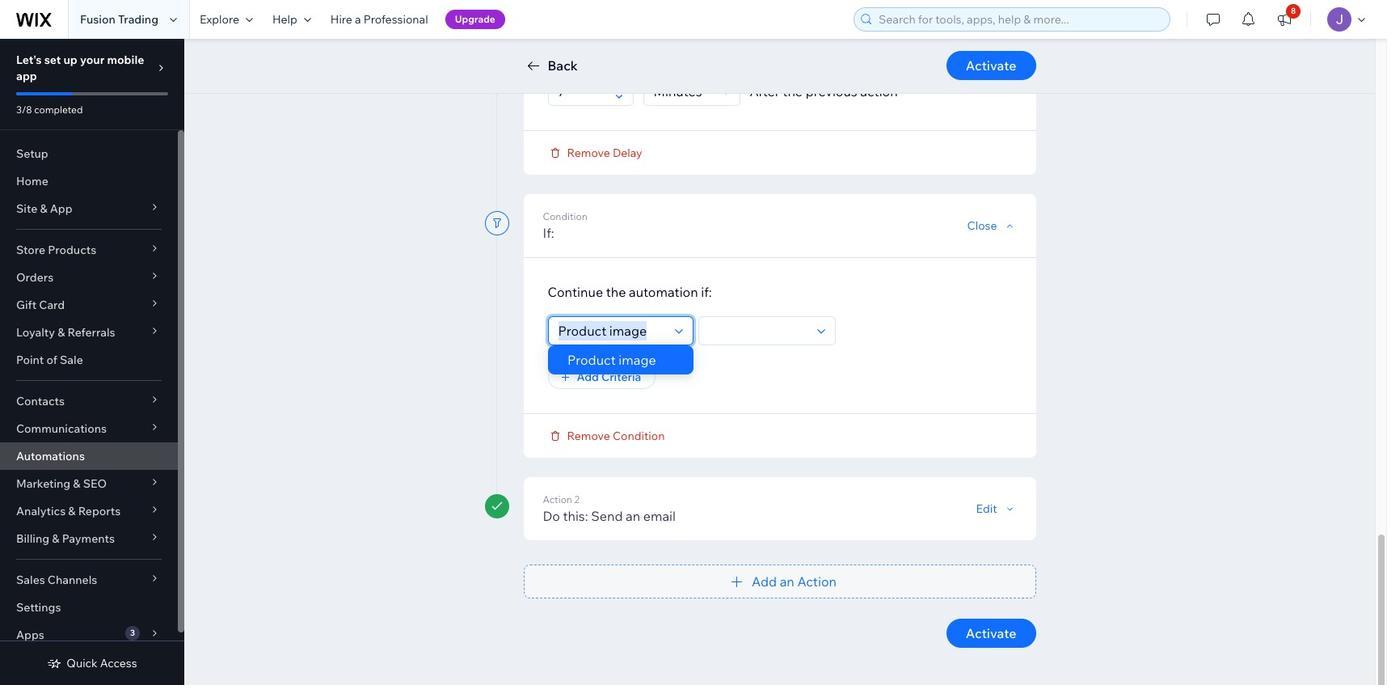 Task type: locate. For each thing, give the bounding box(es) containing it.
& inside dropdown button
[[68, 504, 76, 518]]

1 vertical spatial activate
[[966, 625, 1017, 641]]

1 vertical spatial the
[[783, 83, 803, 99]]

gift card button
[[0, 291, 178, 319]]

orders button
[[0, 264, 178, 291]]

product image option
[[548, 345, 694, 374]]

0 horizontal spatial action
[[543, 493, 573, 505]]

help button
[[263, 0, 321, 39]]

referrals
[[68, 325, 115, 340]]

& inside "popup button"
[[52, 531, 59, 546]]

sidebar element
[[0, 39, 184, 685]]

marketing & seo button
[[0, 470, 178, 497]]

remove
[[567, 145, 610, 160], [567, 428, 610, 443]]

action
[[543, 493, 573, 505], [798, 573, 837, 589]]

& left reports
[[68, 504, 76, 518]]

2 remove from the top
[[567, 428, 610, 443]]

0 vertical spatial activate
[[966, 57, 1017, 74]]

set
[[44, 53, 61, 67]]

& right site
[[40, 201, 47, 216]]

& for site
[[40, 201, 47, 216]]

add an action
[[752, 573, 837, 589]]

access
[[100, 656, 137, 670]]

& right "loyalty"
[[58, 325, 65, 340]]

remove left 'delay'
[[567, 145, 610, 160]]

add inside button
[[577, 369, 599, 384]]

1 horizontal spatial the
[[700, 44, 720, 60]]

0 vertical spatial condition
[[543, 210, 588, 222]]

add inside button
[[752, 573, 777, 589]]

analytics
[[16, 504, 66, 518]]

None number field
[[554, 77, 610, 105]]

Search for tools, apps, help & more... field
[[874, 8, 1165, 31]]

condition up if:
[[543, 210, 588, 222]]

fusion
[[80, 12, 115, 27]]

action inside add an action button
[[798, 573, 837, 589]]

1 horizontal spatial action
[[861, 83, 898, 99]]

billing & payments
[[16, 531, 115, 546]]

setup
[[16, 146, 48, 161]]

1 vertical spatial action
[[798, 573, 837, 589]]

store products
[[16, 243, 96, 257]]

after
[[750, 83, 780, 99]]

product
[[568, 352, 616, 368]]

action right previous
[[861, 83, 898, 99]]

sales channels button
[[0, 566, 178, 594]]

previous
[[806, 83, 858, 99]]

& left the "seo"
[[73, 476, 81, 491]]

the
[[700, 44, 720, 60], [783, 83, 803, 99], [606, 283, 626, 300]]

2 vertical spatial the
[[606, 283, 626, 300]]

None field
[[649, 77, 717, 105], [704, 317, 812, 344], [649, 77, 717, 105], [704, 317, 812, 344]]

settings
[[16, 600, 61, 615]]

1 horizontal spatial an
[[780, 573, 795, 589]]

your
[[80, 53, 105, 67]]

remove down add criteria button
[[567, 428, 610, 443]]

1 horizontal spatial action
[[798, 573, 837, 589]]

the right the 'perform'
[[700, 44, 720, 60]]

analytics & reports button
[[0, 497, 178, 525]]

action inside the action 2 do this: send an email
[[543, 493, 573, 505]]

edit
[[977, 501, 998, 516]]

setup link
[[0, 140, 178, 167]]

1 horizontal spatial add
[[752, 573, 777, 589]]

sales
[[16, 573, 45, 587]]

& right billing
[[52, 531, 59, 546]]

1 remove from the top
[[567, 145, 610, 160]]

0 horizontal spatial condition
[[543, 210, 588, 222]]

point of sale link
[[0, 346, 178, 374]]

upgrade
[[455, 13, 496, 25]]

choose when to perform the following action
[[548, 44, 818, 60]]

when
[[597, 44, 630, 60]]

1 vertical spatial an
[[780, 573, 795, 589]]

automations link
[[0, 442, 178, 470]]

activate button
[[947, 51, 1036, 80], [947, 618, 1036, 647]]

product image
[[568, 352, 656, 368]]

loyalty
[[16, 325, 55, 340]]

activate
[[966, 57, 1017, 74], [966, 625, 1017, 641]]

action up the after the previous action at the top right of the page
[[781, 44, 818, 60]]

settings link
[[0, 594, 178, 621]]

app
[[16, 69, 37, 83]]

upgrade button
[[445, 10, 505, 29]]

2 horizontal spatial the
[[783, 83, 803, 99]]

2 activate button from the top
[[947, 618, 1036, 647]]

loyalty & referrals
[[16, 325, 115, 340]]

close
[[968, 218, 998, 233]]

point
[[16, 353, 44, 367]]

0 horizontal spatial an
[[626, 507, 641, 524]]

delay
[[613, 145, 643, 160]]

communications
[[16, 421, 107, 436]]

site & app
[[16, 201, 72, 216]]

completed
[[34, 104, 83, 116]]

mobile
[[107, 53, 144, 67]]

email
[[644, 507, 676, 524]]

0 horizontal spatial action
[[781, 44, 818, 60]]

explore
[[200, 12, 239, 27]]

0 vertical spatial activate button
[[947, 51, 1036, 80]]

& for loyalty
[[58, 325, 65, 340]]

the right after
[[783, 83, 803, 99]]

quick access button
[[47, 656, 137, 670]]

remove for choose
[[567, 145, 610, 160]]

reports
[[78, 504, 121, 518]]

the up select criteria field
[[606, 283, 626, 300]]

continue
[[548, 283, 603, 300]]

0 vertical spatial action
[[543, 493, 573, 505]]

store products button
[[0, 236, 178, 264]]

apps
[[16, 628, 44, 642]]

let's
[[16, 53, 42, 67]]

continue the automation if:
[[548, 283, 712, 300]]

1 vertical spatial activate button
[[947, 618, 1036, 647]]

0 vertical spatial an
[[626, 507, 641, 524]]

up
[[63, 53, 78, 67]]

sales channels
[[16, 573, 97, 587]]

help
[[273, 12, 297, 27]]

0 vertical spatial remove
[[567, 145, 610, 160]]

quick access
[[67, 656, 137, 670]]

0 horizontal spatial the
[[606, 283, 626, 300]]

1 horizontal spatial condition
[[613, 428, 665, 443]]

site
[[16, 201, 37, 216]]

0 vertical spatial add
[[577, 369, 599, 384]]

condition down criteria
[[613, 428, 665, 443]]

0 horizontal spatial add
[[577, 369, 599, 384]]

image
[[619, 352, 656, 368]]

1 vertical spatial add
[[752, 573, 777, 589]]

add
[[577, 369, 599, 384], [752, 573, 777, 589]]

1 vertical spatial remove
[[567, 428, 610, 443]]

hire a professional
[[331, 12, 428, 27]]

sale
[[60, 353, 83, 367]]

condition
[[543, 210, 588, 222], [613, 428, 665, 443]]

0 vertical spatial action
[[781, 44, 818, 60]]



Task type: describe. For each thing, give the bounding box(es) containing it.
channels
[[48, 573, 97, 587]]

do
[[543, 507, 560, 524]]

app
[[50, 201, 72, 216]]

billing
[[16, 531, 49, 546]]

automations
[[16, 449, 85, 463]]

home link
[[0, 167, 178, 195]]

this:
[[563, 507, 588, 524]]

3/8 completed
[[16, 104, 83, 116]]

contacts button
[[0, 387, 178, 415]]

add criteria button
[[548, 364, 656, 389]]

fusion trading
[[80, 12, 159, 27]]

following
[[723, 44, 778, 60]]

orders
[[16, 270, 54, 285]]

8
[[1292, 6, 1297, 16]]

site & app button
[[0, 195, 178, 222]]

a
[[355, 12, 361, 27]]

marketing & seo
[[16, 476, 107, 491]]

communications button
[[0, 415, 178, 442]]

edit button
[[977, 501, 1017, 516]]

remove delay
[[567, 145, 643, 160]]

condition if:
[[543, 210, 588, 241]]

remove for continue
[[567, 428, 610, 443]]

to
[[633, 44, 645, 60]]

1 activate from the top
[[966, 57, 1017, 74]]

the for continue the automation if:
[[606, 283, 626, 300]]

remove condition button
[[548, 428, 665, 443]]

1 activate button from the top
[[947, 51, 1036, 80]]

criteria
[[602, 369, 642, 384]]

payments
[[62, 531, 115, 546]]

add an action button
[[524, 564, 1036, 598]]

the for after the previous action
[[783, 83, 803, 99]]

8 button
[[1267, 0, 1303, 39]]

2 activate from the top
[[966, 625, 1017, 641]]

add for add an action
[[752, 573, 777, 589]]

add criteria
[[577, 369, 642, 384]]

Select criteria field
[[554, 317, 670, 344]]

& for billing
[[52, 531, 59, 546]]

3
[[130, 628, 135, 638]]

& for marketing
[[73, 476, 81, 491]]

marketing
[[16, 476, 71, 491]]

if:
[[701, 283, 712, 300]]

1 vertical spatial action
[[861, 83, 898, 99]]

store
[[16, 243, 45, 257]]

0 vertical spatial the
[[700, 44, 720, 60]]

an inside the action 2 do this: send an email
[[626, 507, 641, 524]]

let's set up your mobile app
[[16, 53, 144, 83]]

automation
[[629, 283, 698, 300]]

back
[[548, 57, 578, 74]]

quick
[[67, 656, 98, 670]]

if:
[[543, 224, 555, 241]]

hire a professional link
[[321, 0, 438, 39]]

of
[[46, 353, 57, 367]]

after the previous action
[[750, 83, 898, 99]]

analytics & reports
[[16, 504, 121, 518]]

perform
[[648, 44, 697, 60]]

home
[[16, 174, 48, 188]]

2
[[575, 493, 580, 505]]

send
[[591, 507, 623, 524]]

remove delay button
[[548, 145, 643, 160]]

card
[[39, 298, 65, 312]]

loyalty & referrals button
[[0, 319, 178, 346]]

hire
[[331, 12, 353, 27]]

action 2 do this: send an email
[[543, 493, 676, 524]]

billing & payments button
[[0, 525, 178, 552]]

add for add criteria
[[577, 369, 599, 384]]

trading
[[118, 12, 159, 27]]

gift
[[16, 298, 37, 312]]

an inside button
[[780, 573, 795, 589]]

contacts
[[16, 394, 65, 408]]

choose
[[548, 44, 594, 60]]

point of sale
[[16, 353, 83, 367]]

& for analytics
[[68, 504, 76, 518]]

gift card
[[16, 298, 65, 312]]

professional
[[364, 12, 428, 27]]

seo
[[83, 476, 107, 491]]

1 vertical spatial condition
[[613, 428, 665, 443]]

back button
[[524, 56, 578, 75]]



Task type: vqa. For each thing, say whether or not it's contained in the screenshot.
I'm a product
no



